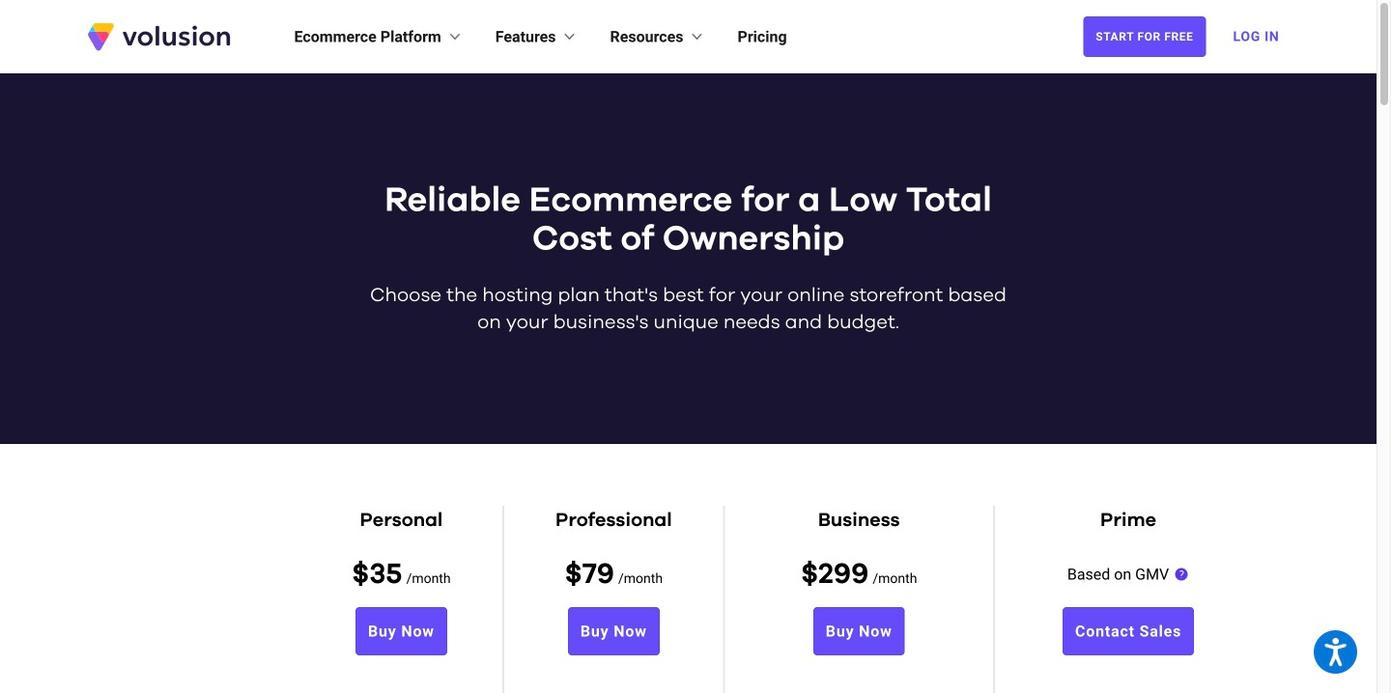 Task type: vqa. For each thing, say whether or not it's contained in the screenshot.
of
no



Task type: locate. For each thing, give the bounding box(es) containing it.
open accessibe: accessibility options, statement and help image
[[1325, 639, 1347, 667]]



